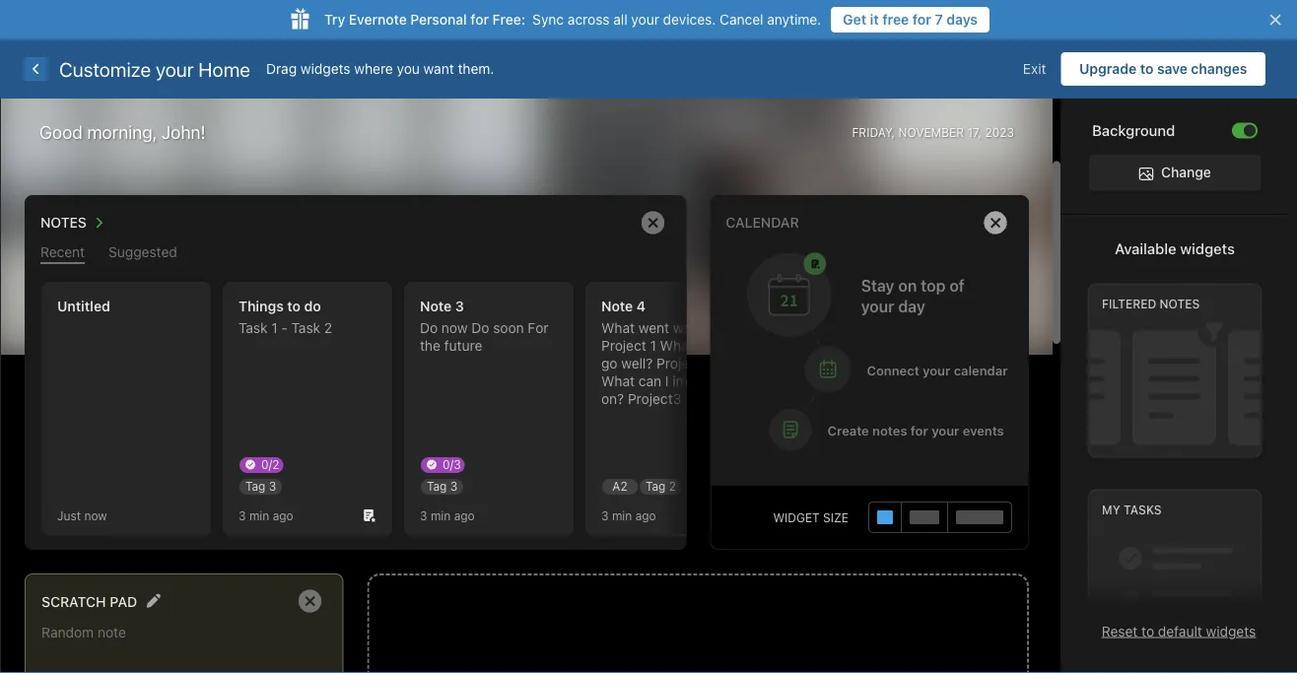 Task type: vqa. For each thing, say whether or not it's contained in the screenshot.
row group
no



Task type: locate. For each thing, give the bounding box(es) containing it.
want
[[424, 61, 454, 77]]

0 horizontal spatial remove image
[[291, 582, 330, 621]]

background image
[[1244, 125, 1256, 137]]

home
[[199, 57, 250, 80]]

widgets right available
[[1181, 240, 1236, 257]]

where
[[354, 61, 393, 77]]

filtered
[[1102, 297, 1157, 311]]

for
[[471, 11, 489, 28], [913, 11, 932, 28]]

widgets right the default
[[1207, 623, 1257, 639]]

0 vertical spatial to
[[1141, 61, 1154, 77]]

1 vertical spatial your
[[156, 57, 194, 80]]

widgets right drag
[[301, 61, 351, 77]]

sync
[[533, 11, 564, 28]]

1 for from the left
[[471, 11, 489, 28]]

tasks
[[1124, 503, 1162, 517]]

to right reset
[[1142, 623, 1155, 639]]

them.
[[458, 61, 494, 77]]

for left free:
[[471, 11, 489, 28]]

your left home
[[156, 57, 194, 80]]

try
[[324, 11, 345, 28]]

devices.
[[663, 11, 716, 28]]

to left save
[[1141, 61, 1154, 77]]

0 horizontal spatial for
[[471, 11, 489, 28]]

1 horizontal spatial remove image
[[633, 203, 673, 243]]

change button
[[1090, 155, 1261, 191]]

john!
[[162, 122, 206, 143]]

0 vertical spatial widgets
[[301, 61, 351, 77]]

to for upgrade
[[1141, 61, 1154, 77]]

your
[[632, 11, 660, 28], [156, 57, 194, 80]]

2023
[[986, 126, 1015, 140]]

it
[[870, 11, 879, 28]]

0 vertical spatial your
[[632, 11, 660, 28]]

your right all
[[632, 11, 660, 28]]

7
[[935, 11, 943, 28]]

remove image
[[633, 203, 673, 243], [976, 203, 1016, 243], [291, 582, 330, 621]]

my
[[1102, 503, 1121, 517]]

widgets
[[301, 61, 351, 77], [1181, 240, 1236, 257], [1207, 623, 1257, 639]]

2 horizontal spatial remove image
[[976, 203, 1016, 243]]

available widgets
[[1115, 240, 1236, 257]]

widget size medium image
[[910, 511, 940, 525]]

to inside button
[[1141, 61, 1154, 77]]

widgets for drag
[[301, 61, 351, 77]]

pad
[[110, 594, 137, 610]]

november
[[899, 126, 964, 140]]

0 horizontal spatial your
[[156, 57, 194, 80]]

2 vertical spatial widgets
[[1207, 623, 1257, 639]]

1 vertical spatial to
[[1142, 623, 1155, 639]]

upgrade to save changes button
[[1062, 52, 1266, 86]]

upgrade
[[1080, 61, 1137, 77]]

scratch
[[41, 594, 106, 610]]

1 vertical spatial widgets
[[1181, 240, 1236, 257]]

free
[[883, 11, 909, 28]]

customize
[[59, 57, 151, 80]]

you
[[397, 61, 420, 77]]

get it free for 7 days
[[843, 11, 978, 28]]

2 for from the left
[[913, 11, 932, 28]]

available
[[1115, 240, 1177, 257]]

exit
[[1023, 61, 1047, 77]]

reset to default widgets button
[[1102, 623, 1257, 639]]

days
[[947, 11, 978, 28]]

personal
[[411, 11, 467, 28]]

for left "7"
[[913, 11, 932, 28]]

widget size
[[774, 511, 849, 525]]

to
[[1141, 61, 1154, 77], [1142, 623, 1155, 639]]

size
[[823, 511, 849, 525]]

for inside button
[[913, 11, 932, 28]]

exit button
[[1009, 52, 1062, 86]]

1 horizontal spatial for
[[913, 11, 932, 28]]

reset to default widgets
[[1102, 623, 1257, 639]]

widgets for available
[[1181, 240, 1236, 257]]

evernote
[[349, 11, 407, 28]]

scratch pad button
[[41, 589, 137, 614]]

scratch pad
[[41, 594, 137, 610]]

across
[[568, 11, 610, 28]]

all
[[614, 11, 628, 28]]



Task type: describe. For each thing, give the bounding box(es) containing it.
edit widget title image
[[146, 594, 161, 609]]

changes
[[1192, 61, 1248, 77]]

anytime.
[[767, 11, 822, 28]]

widget size large image
[[957, 511, 1004, 525]]

good
[[39, 122, 83, 143]]

to for reset
[[1142, 623, 1155, 639]]

friday,
[[852, 126, 896, 140]]

default
[[1159, 623, 1203, 639]]

reset
[[1102, 623, 1138, 639]]

for for free:
[[471, 11, 489, 28]]

upgrade to save changes
[[1080, 61, 1248, 77]]

free:
[[493, 11, 526, 28]]

widget size small image
[[878, 511, 893, 525]]

drag widgets where you want them.
[[266, 61, 494, 77]]

friday, november 17, 2023
[[852, 126, 1015, 140]]

get
[[843, 11, 867, 28]]

cancel
[[720, 11, 764, 28]]

17,
[[968, 126, 982, 140]]

notes
[[1160, 297, 1200, 311]]

drag
[[266, 61, 297, 77]]

morning,
[[87, 122, 157, 143]]

save
[[1158, 61, 1188, 77]]

background
[[1093, 122, 1176, 139]]

try evernote personal for free: sync across all your devices. cancel anytime.
[[324, 11, 822, 28]]

good morning, john!
[[39, 122, 206, 143]]

my tasks
[[1102, 503, 1162, 517]]

1 horizontal spatial your
[[632, 11, 660, 28]]

customize your home
[[59, 57, 250, 80]]

widget
[[774, 511, 820, 525]]

filtered notes
[[1102, 297, 1200, 311]]

get it free for 7 days button
[[831, 7, 990, 33]]

for for 7
[[913, 11, 932, 28]]

change
[[1162, 164, 1212, 180]]



